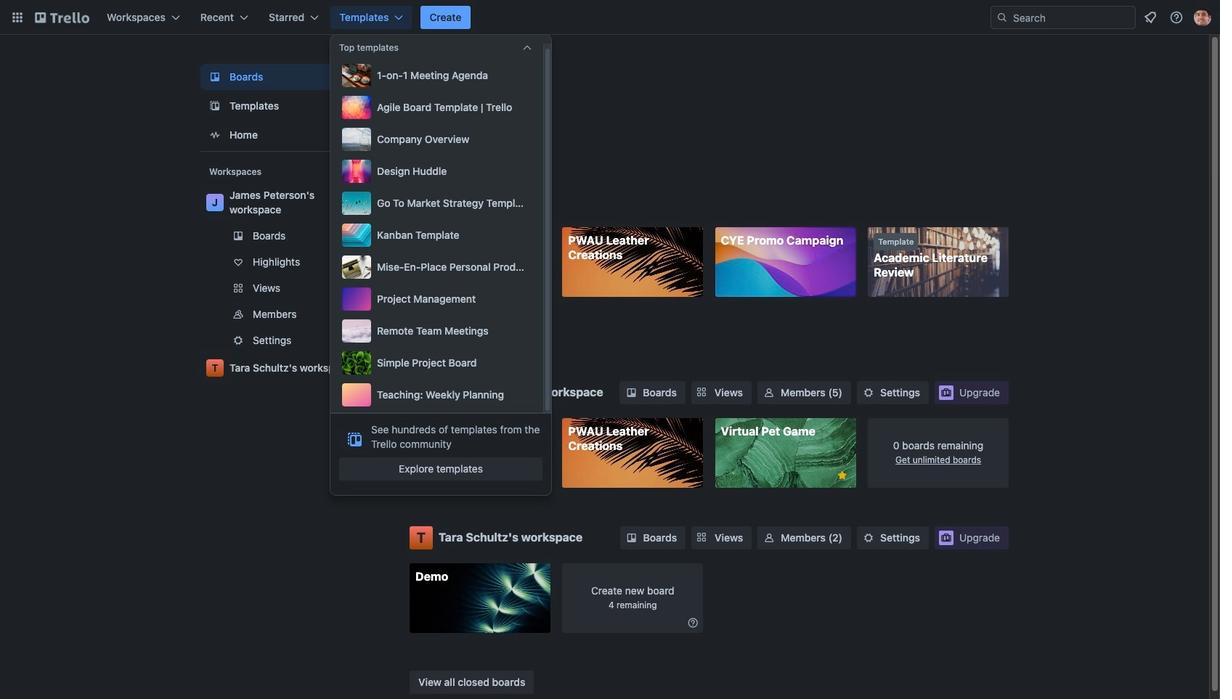 Task type: describe. For each thing, give the bounding box(es) containing it.
template board image
[[206, 97, 224, 115]]

open information menu image
[[1169, 10, 1184, 25]]

click to unstar this board. it will be removed from your starred list. image
[[836, 469, 849, 482]]

0 notifications image
[[1142, 9, 1159, 26]]

back to home image
[[35, 6, 89, 29]]



Task type: vqa. For each thing, say whether or not it's contained in the screenshot.
THIS MEMBER IS AN ADMIN OF THIS BOARD. IMAGE
no



Task type: locate. For each thing, give the bounding box(es) containing it.
primary element
[[0, 0, 1220, 35]]

add image
[[363, 306, 381, 323]]

sm image
[[762, 386, 777, 400], [862, 386, 876, 400], [624, 531, 639, 545], [762, 531, 777, 545], [862, 531, 876, 545]]

menu
[[339, 61, 535, 410]]

james peterson (jamespeterson93) image
[[1194, 9, 1212, 26]]

search image
[[997, 12, 1008, 23]]

switch to… image
[[10, 10, 25, 25]]

board image
[[206, 68, 224, 86]]

1 horizontal spatial sm image
[[686, 616, 700, 630]]

1 vertical spatial sm image
[[686, 616, 700, 630]]

Search field
[[991, 6, 1136, 29]]

sm image
[[624, 386, 639, 400], [686, 616, 700, 630]]

0 horizontal spatial sm image
[[624, 386, 639, 400]]

home image
[[206, 126, 224, 144]]

0 vertical spatial sm image
[[624, 386, 639, 400]]

collapse image
[[522, 42, 533, 54]]



